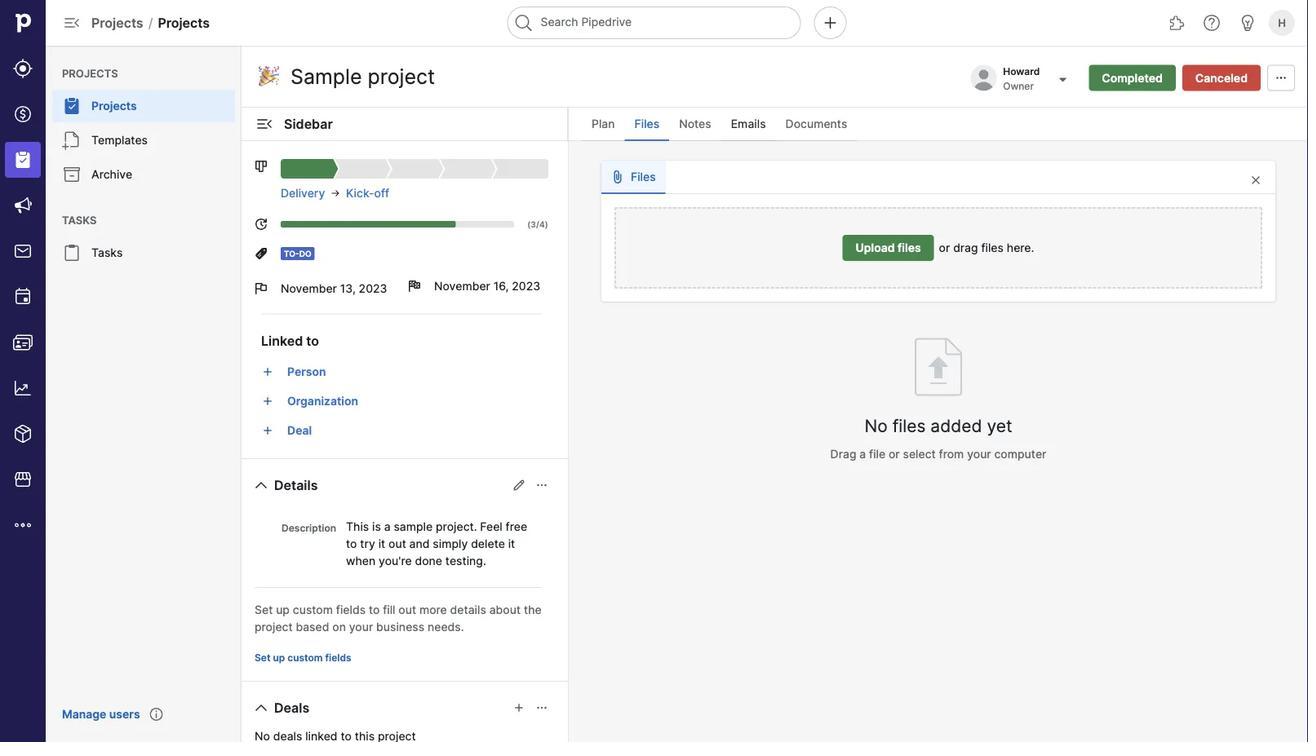 Task type: describe. For each thing, give the bounding box(es) containing it.
products image
[[13, 424, 33, 444]]

projects inside "projects" "link"
[[91, 99, 137, 113]]

set for set up custom fields to fill out more details about the project based on your business needs.
[[255, 603, 273, 617]]

details
[[274, 477, 318, 493]]

menu toggle image
[[62, 13, 82, 33]]

manage users button
[[52, 700, 150, 730]]

business
[[376, 620, 425, 634]]

you're
[[379, 554, 412, 568]]

no
[[865, 416, 888, 437]]

contacts image
[[13, 333, 33, 353]]

notes
[[679, 117, 711, 131]]

completed
[[1102, 71, 1163, 85]]

activities image
[[13, 287, 33, 307]]

project.
[[436, 520, 477, 534]]

up for set up custom fields
[[273, 653, 285, 664]]

color active image for organization
[[261, 395, 274, 408]]

upload files
[[856, 241, 921, 255]]

computer
[[994, 448, 1047, 462]]

menu containing projects
[[46, 46, 242, 743]]

set for set up custom fields
[[255, 653, 271, 664]]

quick add image
[[821, 13, 840, 33]]

files for upload files
[[898, 241, 921, 255]]

13,
[[340, 282, 356, 296]]

delete
[[471, 537, 505, 551]]

templates
[[91, 133, 148, 147]]

( 3 / 4 )
[[527, 220, 548, 229]]

upload
[[856, 241, 895, 255]]

free
[[506, 520, 527, 534]]

deal
[[287, 424, 312, 438]]

details button
[[248, 473, 324, 499]]

the
[[524, 603, 542, 617]]

color primary image inside deals button
[[251, 699, 271, 718]]

files for no files added yet
[[893, 416, 926, 437]]

fields for set up custom fields to fill out more details about the project based on your business needs.
[[336, 603, 366, 617]]

november 16, 2023
[[434, 280, 540, 293]]

added
[[931, 416, 982, 437]]

more
[[419, 603, 447, 617]]

set up custom fields button
[[248, 649, 358, 668]]

howard owner
[[1003, 65, 1040, 92]]

🎉  Sample project text field
[[255, 60, 474, 93]]

empty files list image
[[903, 335, 974, 402]]

on
[[332, 620, 346, 634]]

marketplace image
[[13, 470, 33, 490]]

custom for set up custom fields to fill out more details about the project based on your business needs.
[[293, 603, 333, 617]]

0 horizontal spatial /
[[148, 15, 153, 31]]

sales inbox image
[[13, 242, 33, 261]]

owner
[[1003, 80, 1034, 92]]

organization
[[287, 395, 358, 408]]

deals
[[274, 700, 309, 716]]

0 vertical spatial files
[[635, 117, 660, 131]]

sidebar
[[284, 116, 333, 132]]

color primary image inside november 13, 2023 button
[[255, 282, 268, 295]]

0 vertical spatial tasks
[[62, 214, 97, 226]]

testing.
[[445, 554, 486, 568]]

h
[[1278, 16, 1286, 29]]

november 16, 2023 button
[[408, 270, 548, 303]]

projects image
[[13, 150, 33, 170]]

plan
[[592, 117, 615, 131]]

2023 for november 13, 2023
[[359, 282, 387, 296]]

documents
[[786, 117, 847, 131]]

is
[[372, 520, 381, 534]]

project
[[255, 620, 293, 634]]

out inside set up custom fields to fill out more details about the project based on your business needs.
[[399, 603, 416, 617]]

november 13, 2023
[[281, 282, 387, 296]]

(
[[527, 220, 531, 229]]

howard link
[[1003, 65, 1043, 77]]

select
[[903, 448, 936, 462]]

howard
[[1003, 65, 1040, 77]]

Search Pipedrive field
[[507, 7, 801, 39]]

more image
[[13, 516, 33, 535]]

insights image
[[13, 379, 33, 398]]

2 it from the left
[[508, 537, 515, 551]]

november for november 16, 2023
[[434, 280, 490, 293]]

linked
[[261, 333, 303, 349]]

1 horizontal spatial /
[[536, 220, 539, 229]]

description
[[282, 523, 336, 535]]

simply
[[433, 537, 468, 551]]

set up custom fields
[[255, 653, 351, 664]]

1 vertical spatial tasks
[[91, 246, 123, 260]]

1 it from the left
[[378, 537, 385, 551]]

organization button
[[281, 388, 548, 415]]

file
[[869, 448, 886, 462]]

color primary image inside details button
[[251, 476, 271, 495]]

no files added yet
[[865, 416, 1012, 437]]

november for november 13, 2023
[[281, 282, 337, 296]]

transfer ownership image
[[1053, 70, 1073, 89]]

projects menu item
[[46, 90, 242, 122]]

drag
[[831, 448, 857, 462]]

color primary image inside november 16, 2023 'button'
[[408, 280, 421, 293]]

try
[[360, 537, 375, 551]]

linked to
[[261, 333, 319, 349]]



Task type: locate. For each thing, give the bounding box(es) containing it.
0 horizontal spatial november
[[281, 282, 337, 296]]

files
[[898, 241, 921, 255], [981, 241, 1004, 255], [893, 416, 926, 437]]

canceled button
[[1182, 65, 1261, 91]]

files up select
[[893, 416, 926, 437]]

based
[[296, 620, 329, 634]]

a left the file
[[860, 448, 866, 462]]

archive
[[91, 168, 132, 182]]

0 vertical spatial up
[[276, 603, 290, 617]]

emails
[[731, 117, 766, 131]]

1 vertical spatial up
[[273, 653, 285, 664]]

color undefined image for templates
[[62, 131, 82, 150]]

0 horizontal spatial or
[[889, 448, 900, 462]]

files
[[635, 117, 660, 131], [631, 170, 656, 184]]

1 horizontal spatial or
[[939, 241, 950, 255]]

1 horizontal spatial 2023
[[512, 280, 540, 293]]

to
[[306, 333, 319, 349], [346, 537, 357, 551], [369, 603, 380, 617]]

color primary image
[[255, 114, 274, 134], [255, 160, 268, 173], [1246, 174, 1266, 187], [330, 187, 341, 200], [255, 218, 268, 231], [408, 280, 421, 293], [513, 479, 526, 492], [535, 479, 548, 492]]

color active image
[[261, 366, 274, 379], [261, 395, 274, 408]]

0 vertical spatial out
[[389, 537, 406, 551]]

to right linked
[[306, 333, 319, 349]]

0 horizontal spatial to
[[306, 333, 319, 349]]

sample
[[394, 520, 433, 534]]

color undefined image for tasks
[[62, 243, 82, 263]]

0 vertical spatial to
[[306, 333, 319, 349]]

color active image
[[261, 424, 274, 437]]

1 vertical spatial files
[[631, 170, 656, 184]]

2023 for november 16, 2023
[[512, 280, 540, 293]]

2 set from the top
[[255, 653, 271, 664]]

your right from at the bottom right of page
[[967, 448, 991, 462]]

or
[[939, 241, 950, 255], [889, 448, 900, 462]]

color undefined image inside 'tasks' link
[[62, 243, 82, 263]]

a
[[860, 448, 866, 462], [384, 520, 391, 534]]

1 vertical spatial out
[[399, 603, 416, 617]]

1 horizontal spatial to
[[346, 537, 357, 551]]

1 set from the top
[[255, 603, 273, 617]]

tasks down archive
[[91, 246, 123, 260]]

1 vertical spatial custom
[[287, 653, 323, 664]]

2 color undefined image from the top
[[62, 131, 82, 150]]

info image
[[150, 708, 163, 721]]

up inside set up custom fields to fill out more details about the project based on your business needs.
[[276, 603, 290, 617]]

set down the "project"
[[255, 653, 271, 664]]

1 color active image from the top
[[261, 366, 274, 379]]

color undefined image for projects
[[62, 96, 82, 116]]

from
[[939, 448, 964, 462]]

out inside this is a sample project. feel free to try it out and simply delete it when you're done testing.
[[389, 537, 406, 551]]

custom inside button
[[287, 653, 323, 664]]

0 vertical spatial fields
[[336, 603, 366, 617]]

person
[[287, 365, 326, 379]]

2023 inside 'button'
[[512, 280, 540, 293]]

person button
[[281, 359, 548, 385]]

upload files button
[[843, 235, 934, 261]]

1 horizontal spatial your
[[967, 448, 991, 462]]

1 vertical spatial to
[[346, 537, 357, 551]]

/ right menu toggle image
[[148, 15, 153, 31]]

canceled
[[1196, 71, 1248, 85]]

3 color undefined image from the top
[[62, 243, 82, 263]]

files right upload
[[898, 241, 921, 255]]

color undefined image up color undefined image
[[62, 131, 82, 150]]

/
[[148, 15, 153, 31], [536, 220, 539, 229]]

set inside set up custom fields to fill out more details about the project based on your business needs.
[[255, 603, 273, 617]]

fields inside button
[[325, 653, 351, 664]]

0 vertical spatial color undefined image
[[62, 96, 82, 116]]

projects
[[91, 15, 143, 31], [158, 15, 210, 31], [62, 67, 118, 80], [91, 99, 137, 113]]

tasks down color undefined image
[[62, 214, 97, 226]]

feel
[[480, 520, 503, 534]]

color undefined image right sales inbox icon
[[62, 243, 82, 263]]

1 vertical spatial /
[[536, 220, 539, 229]]

set up the "project"
[[255, 603, 273, 617]]

1 vertical spatial set
[[255, 653, 271, 664]]

2 vertical spatial to
[[369, 603, 380, 617]]

fields inside set up custom fields to fill out more details about the project based on your business needs.
[[336, 603, 366, 617]]

color undefined image right deals icon
[[62, 96, 82, 116]]

to left the try
[[346, 537, 357, 551]]

out right fill
[[399, 603, 416, 617]]

)
[[545, 220, 548, 229]]

manage
[[62, 708, 106, 722]]

sales assistant image
[[1238, 13, 1258, 33]]

2 horizontal spatial to
[[369, 603, 380, 617]]

/ right "(" at the top left of page
[[536, 220, 539, 229]]

custom for set up custom fields
[[287, 653, 323, 664]]

1 vertical spatial or
[[889, 448, 900, 462]]

set up custom fields to fill out more details about the project based on your business needs.
[[255, 603, 542, 634]]

0 horizontal spatial your
[[349, 620, 373, 634]]

deals image
[[13, 104, 33, 124]]

0 vertical spatial or
[[939, 241, 950, 255]]

set inside set up custom fields button
[[255, 653, 271, 664]]

or right the file
[[889, 448, 900, 462]]

files inside button
[[898, 241, 921, 255]]

templates link
[[52, 124, 235, 157]]

to left fill
[[369, 603, 380, 617]]

projects link
[[52, 90, 235, 122]]

1 color undefined image from the top
[[62, 96, 82, 116]]

set up custom fields link
[[248, 649, 358, 668]]

custom inside set up custom fields to fill out more details about the project based on your business needs.
[[293, 603, 333, 617]]

deal button
[[281, 418, 548, 444]]

when
[[346, 554, 376, 568]]

custom down based
[[287, 653, 323, 664]]

1 vertical spatial a
[[384, 520, 391, 534]]

0 vertical spatial set
[[255, 603, 273, 617]]

drag a file or select from your computer
[[831, 448, 1047, 462]]

1 vertical spatial your
[[349, 620, 373, 634]]

1 vertical spatial fields
[[325, 653, 351, 664]]

kick-
[[346, 186, 374, 200]]

november inside 'button'
[[434, 280, 490, 293]]

menu
[[0, 0, 46, 743], [46, 46, 242, 743]]

fields for set up custom fields
[[325, 653, 351, 664]]

deals button
[[248, 695, 316, 721]]

custom up based
[[293, 603, 333, 617]]

about
[[489, 603, 521, 617]]

drag
[[953, 241, 978, 255]]

2023
[[512, 280, 540, 293], [359, 282, 387, 296]]

up up the "project"
[[276, 603, 290, 617]]

fields down on
[[325, 653, 351, 664]]

color undefined image inside "projects" "link"
[[62, 96, 82, 116]]

off
[[374, 186, 389, 200]]

yet
[[987, 416, 1012, 437]]

0 horizontal spatial it
[[378, 537, 385, 551]]

november left "16,"
[[434, 280, 490, 293]]

0 horizontal spatial a
[[384, 520, 391, 534]]

16,
[[494, 280, 509, 293]]

color active image for person
[[261, 366, 274, 379]]

needs.
[[428, 620, 464, 634]]

your right on
[[349, 620, 373, 634]]

3
[[531, 220, 536, 229]]

your
[[967, 448, 991, 462], [349, 620, 373, 634]]

up down the "project"
[[273, 653, 285, 664]]

a inside this is a sample project. feel free to try it out and simply delete it when you're done testing.
[[384, 520, 391, 534]]

delivery
[[281, 186, 325, 200]]

fill
[[383, 603, 395, 617]]

color undefined image
[[62, 96, 82, 116], [62, 131, 82, 150], [62, 243, 82, 263]]

color undefined image inside templates link
[[62, 131, 82, 150]]

leads image
[[13, 59, 33, 78]]

november
[[434, 280, 490, 293], [281, 282, 337, 296]]

users
[[109, 708, 140, 722]]

4
[[539, 220, 545, 229]]

to inside this is a sample project. feel free to try it out and simply delete it when you're done testing.
[[346, 537, 357, 551]]

0 horizontal spatial 2023
[[359, 282, 387, 296]]

0 vertical spatial your
[[967, 448, 991, 462]]

it
[[378, 537, 385, 551], [508, 537, 515, 551]]

and
[[409, 537, 430, 551]]

files right drag
[[981, 241, 1004, 255]]

archive link
[[52, 158, 235, 191]]

this is a sample project. feel free to try it out and simply delete it when you're done testing.
[[346, 520, 527, 568]]

to inside set up custom fields to fill out more details about the project based on your business needs.
[[369, 603, 380, 617]]

0 vertical spatial a
[[860, 448, 866, 462]]

tasks link
[[52, 237, 235, 269]]

h button
[[1266, 7, 1298, 39]]

color primary image
[[1272, 71, 1291, 84], [611, 171, 624, 184], [255, 247, 268, 260], [255, 282, 268, 295], [251, 476, 271, 495], [251, 699, 271, 718], [513, 702, 526, 715], [535, 702, 548, 715]]

kick-off
[[346, 186, 389, 200]]

color active image down linked
[[261, 366, 274, 379]]

it right the try
[[378, 537, 385, 551]]

or left drag
[[939, 241, 950, 255]]

0 vertical spatial /
[[148, 15, 153, 31]]

up inside button
[[273, 653, 285, 664]]

this
[[346, 520, 369, 534]]

out up you're
[[389, 537, 406, 551]]

completed button
[[1089, 65, 1176, 91]]

november inside button
[[281, 282, 337, 296]]

1 horizontal spatial november
[[434, 280, 490, 293]]

fields up on
[[336, 603, 366, 617]]

november left 13,
[[281, 282, 337, 296]]

color active image up color active icon at the bottom left of page
[[261, 395, 274, 408]]

2023 inside button
[[359, 282, 387, 296]]

november 13, 2023 button
[[255, 270, 395, 308]]

1 vertical spatial color active image
[[261, 395, 274, 408]]

done
[[415, 554, 442, 568]]

2 color active image from the top
[[261, 395, 274, 408]]

your inside set up custom fields to fill out more details about the project based on your business needs.
[[349, 620, 373, 634]]

menu item
[[0, 137, 46, 183]]

here.
[[1007, 241, 1034, 255]]

a right is
[[384, 520, 391, 534]]

color undefined image
[[62, 165, 82, 184]]

1 horizontal spatial a
[[860, 448, 866, 462]]

0 vertical spatial color active image
[[261, 366, 274, 379]]

projects / projects
[[91, 15, 210, 31]]

out
[[389, 537, 406, 551], [399, 603, 416, 617]]

it down free
[[508, 537, 515, 551]]

campaigns image
[[13, 196, 33, 215]]

2 vertical spatial color undefined image
[[62, 243, 82, 263]]

2023 right "16,"
[[512, 280, 540, 293]]

0 vertical spatial custom
[[293, 603, 333, 617]]

2023 right 13,
[[359, 282, 387, 296]]

home image
[[11, 11, 35, 35]]

quick help image
[[1202, 13, 1222, 33]]

up for set up custom fields to fill out more details about the project based on your business needs.
[[276, 603, 290, 617]]

manage users
[[62, 708, 140, 722]]

1 horizontal spatial it
[[508, 537, 515, 551]]

or drag files here.
[[939, 241, 1034, 255]]

details
[[450, 603, 486, 617]]

1 vertical spatial color undefined image
[[62, 131, 82, 150]]



Task type: vqa. For each thing, say whether or not it's contained in the screenshot.
the ( 1 / 4 )
no



